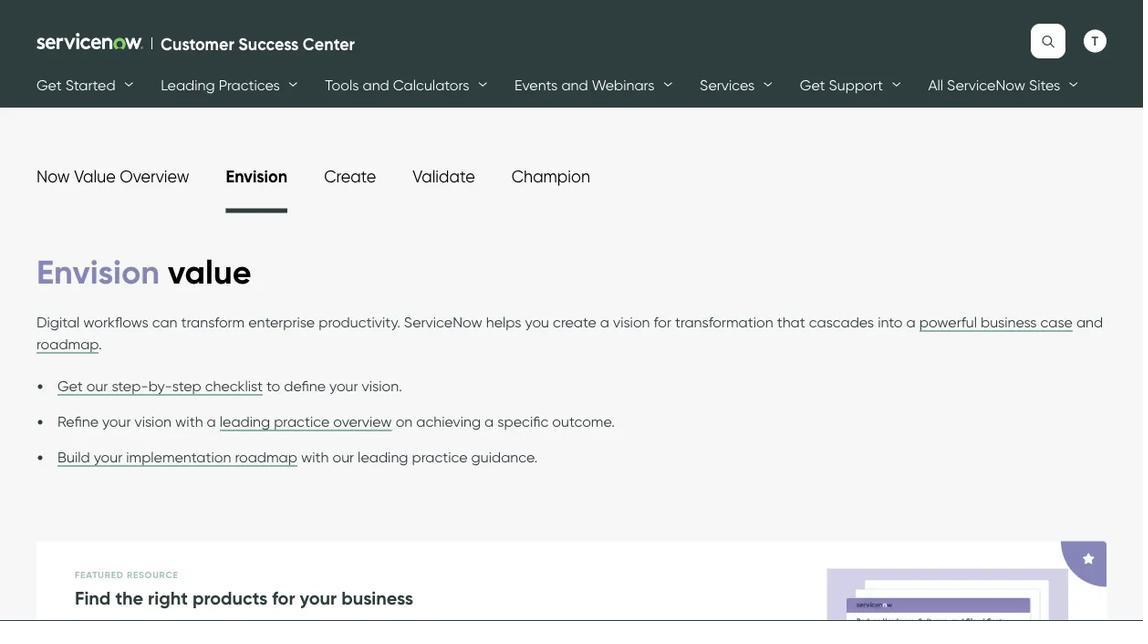 Task type: locate. For each thing, give the bounding box(es) containing it.
servicenow left the helps
[[404, 313, 482, 331]]

servicenow inside 'digital workflows can transform enterprise productivity. servicenow helps you create a vision for transformation that cascades into a powerful business case and roadmap .'
[[404, 313, 482, 331]]

roadmap down digital
[[36, 335, 98, 353]]

overview
[[120, 166, 189, 186]]

services link
[[700, 67, 755, 103]]

servicenow right all
[[947, 76, 1025, 94]]

for left the 'transformation'
[[654, 313, 671, 331]]

outcome.
[[552, 413, 615, 431]]

all servicenow sites link
[[928, 67, 1060, 103]]

value
[[74, 166, 116, 186]]

you
[[525, 313, 549, 331]]

0 vertical spatial envision
[[226, 166, 288, 186]]

implementation
[[126, 448, 231, 466]]

0 horizontal spatial our
[[86, 377, 108, 395]]

1 vertical spatial vision
[[135, 413, 172, 431]]

2 horizontal spatial and
[[1077, 313, 1103, 331]]

leading down the overview
[[358, 448, 408, 466]]

build your implementation roadmap link
[[57, 448, 297, 467]]

with down step
[[175, 413, 203, 431]]

0 vertical spatial servicenow
[[947, 76, 1025, 94]]

and right case
[[1077, 313, 1103, 331]]

and
[[363, 76, 389, 94], [561, 76, 588, 94], [1077, 313, 1103, 331]]

overview
[[333, 413, 392, 431]]

1 horizontal spatial practice
[[412, 448, 468, 466]]

1 horizontal spatial leading
[[358, 448, 408, 466]]

1 vertical spatial envision
[[36, 251, 160, 292]]

vision
[[613, 313, 650, 331], [135, 413, 172, 431]]

0 vertical spatial roadmap
[[36, 335, 98, 353]]

1 horizontal spatial our
[[333, 448, 354, 466]]

vision down get our step-by-step checklist link
[[135, 413, 172, 431]]

business
[[981, 313, 1037, 331], [341, 587, 413, 610]]

envision
[[226, 166, 288, 186], [36, 251, 160, 292]]

specific
[[497, 413, 549, 431]]

a
[[600, 313, 609, 331], [906, 313, 916, 331], [207, 413, 216, 431], [485, 413, 494, 431]]

and right tools at the top
[[363, 76, 389, 94]]

0 vertical spatial for
[[654, 313, 671, 331]]

for right products
[[272, 587, 295, 610]]

refine
[[57, 413, 99, 431]]

get started
[[36, 76, 116, 94]]

create
[[553, 313, 597, 331]]

build your implementation roadmap with our leading practice guidance.
[[57, 448, 538, 466]]

checklist
[[205, 377, 263, 395]]

get up refine in the bottom of the page
[[57, 377, 83, 395]]

0 horizontal spatial vision
[[135, 413, 172, 431]]

customer success center link
[[36, 33, 360, 54]]

that
[[777, 313, 805, 331]]

started
[[65, 76, 116, 94]]

0 vertical spatial leading
[[220, 413, 270, 431]]

0 horizontal spatial and
[[363, 76, 389, 94]]

on
[[396, 413, 413, 431]]

enterprise
[[248, 313, 315, 331]]

to
[[266, 377, 280, 395]]

get our step-by-step checklist to define your vision.
[[57, 377, 402, 395]]

our
[[86, 377, 108, 395], [333, 448, 354, 466]]

get started link
[[36, 67, 116, 103]]

a down get our step-by-step checklist to define your vision.
[[207, 413, 216, 431]]

0 horizontal spatial business
[[341, 587, 413, 610]]

roadmap down leading practice overview link
[[235, 448, 297, 466]]

build
[[57, 448, 90, 466]]

envision link
[[226, 166, 288, 186]]

get left the started
[[36, 76, 62, 94]]

vision right "create"
[[613, 313, 650, 331]]

our left step-
[[86, 377, 108, 395]]

0 vertical spatial practice
[[274, 413, 330, 431]]

get
[[36, 76, 62, 94], [800, 76, 825, 94], [57, 377, 83, 395]]

productivity.
[[319, 313, 400, 331]]

leading
[[220, 413, 270, 431], [358, 448, 408, 466]]

1 horizontal spatial envision
[[226, 166, 288, 186]]

0 horizontal spatial roadmap
[[36, 335, 98, 353]]

for inside 'digital workflows can transform enterprise productivity. servicenow helps you create a vision for transformation that cascades into a powerful business case and roadmap .'
[[654, 313, 671, 331]]

1 horizontal spatial and
[[561, 76, 588, 94]]

for
[[654, 313, 671, 331], [272, 587, 295, 610]]

roadmap
[[36, 335, 98, 353], [235, 448, 297, 466]]

leading down checklist
[[220, 413, 270, 431]]

into
[[878, 313, 903, 331]]

vision.
[[362, 377, 402, 395]]

0 horizontal spatial envision
[[36, 251, 160, 292]]

case
[[1041, 313, 1073, 331]]

and right events on the top
[[561, 76, 588, 94]]

featured
[[75, 569, 124, 580]]

our down "refine your vision with a leading practice overview on achieving a specific outcome."
[[333, 448, 354, 466]]

0 horizontal spatial practice
[[274, 413, 330, 431]]

get inside "link"
[[800, 76, 825, 94]]

1 horizontal spatial business
[[981, 313, 1037, 331]]

1 horizontal spatial servicenow
[[947, 76, 1025, 94]]

envision for envision value
[[36, 251, 160, 292]]

with down leading practice overview link
[[301, 448, 329, 466]]

envision for envision
[[226, 166, 288, 186]]

0 vertical spatial with
[[175, 413, 203, 431]]

practices
[[219, 76, 280, 94]]

and inside 'digital workflows can transform enterprise productivity. servicenow helps you create a vision for transformation that cascades into a powerful business case and roadmap .'
[[1077, 313, 1103, 331]]

your right build
[[94, 448, 122, 466]]

1 vertical spatial for
[[272, 587, 295, 610]]

vision inside 'digital workflows can transform enterprise productivity. servicenow helps you create a vision for transformation that cascades into a powerful business case and roadmap .'
[[613, 313, 650, 331]]

0 horizontal spatial leading
[[220, 413, 270, 431]]

transform
[[181, 313, 245, 331]]

customer
[[161, 34, 234, 54]]

.
[[98, 335, 102, 353]]

get support link
[[800, 67, 883, 103]]

practice
[[274, 413, 330, 431], [412, 448, 468, 466]]

1 horizontal spatial for
[[654, 313, 671, 331]]

now
[[36, 166, 70, 186]]

0 vertical spatial business
[[981, 313, 1037, 331]]

0 vertical spatial vision
[[613, 313, 650, 331]]

1 vertical spatial business
[[341, 587, 413, 610]]

leading practices
[[161, 76, 280, 94]]

leading practices link
[[161, 67, 280, 103]]

sites
[[1029, 76, 1060, 94]]

tools
[[325, 76, 359, 94]]

now value overview link
[[36, 166, 189, 186]]

your
[[329, 377, 358, 395], [102, 413, 131, 431], [94, 448, 122, 466], [300, 587, 337, 610]]

a left specific
[[485, 413, 494, 431]]

resource
[[127, 569, 178, 580]]

your up "refine your vision with a leading practice overview on achieving a specific outcome."
[[329, 377, 358, 395]]

1 vertical spatial servicenow
[[404, 313, 482, 331]]

value
[[168, 251, 252, 292]]

digital
[[36, 313, 80, 331]]

all servicenow sites
[[928, 76, 1060, 94]]

helps
[[486, 313, 521, 331]]

0 horizontal spatial servicenow
[[404, 313, 482, 331]]

your right products
[[300, 587, 337, 610]]

servicenow
[[947, 76, 1025, 94], [404, 313, 482, 331]]

1 horizontal spatial vision
[[613, 313, 650, 331]]

practice down "define"
[[274, 413, 330, 431]]

1 horizontal spatial with
[[301, 448, 329, 466]]

0 horizontal spatial for
[[272, 587, 295, 610]]

1 vertical spatial roadmap
[[235, 448, 297, 466]]

calculators
[[393, 76, 469, 94]]

get left support
[[800, 76, 825, 94]]

practice down achieving
[[412, 448, 468, 466]]

create link
[[324, 166, 376, 186]]

a right into
[[906, 313, 916, 331]]

create
[[324, 166, 376, 186]]

leading
[[161, 76, 215, 94]]



Task type: vqa. For each thing, say whether or not it's contained in the screenshot.
Annual
no



Task type: describe. For each thing, give the bounding box(es) containing it.
your down step-
[[102, 413, 131, 431]]

all
[[928, 76, 943, 94]]

achieving
[[416, 413, 481, 431]]

by-
[[148, 377, 172, 395]]

champion link
[[512, 166, 590, 186]]

get for get started
[[36, 76, 62, 94]]

powerful business case link
[[919, 313, 1073, 332]]

1 vertical spatial practice
[[412, 448, 468, 466]]

center
[[303, 34, 355, 54]]

validate link
[[413, 166, 475, 186]]

events and webinars
[[515, 76, 655, 94]]

star image
[[1083, 553, 1095, 564]]

step-
[[112, 377, 148, 395]]

1 horizontal spatial roadmap
[[235, 448, 297, 466]]

guidance.
[[471, 448, 538, 466]]

featured resource find the right products for your business
[[75, 569, 413, 610]]

products
[[192, 587, 268, 610]]

a right "create"
[[600, 313, 609, 331]]

get for get support
[[800, 76, 825, 94]]

for inside featured resource find the right products for your business
[[272, 587, 295, 610]]

and for tools
[[363, 76, 389, 94]]

the
[[115, 587, 143, 610]]

services
[[700, 76, 755, 94]]

0 horizontal spatial with
[[175, 413, 203, 431]]

workflows
[[83, 313, 148, 331]]

cascades
[[809, 313, 874, 331]]

roadmap inside 'digital workflows can transform enterprise productivity. servicenow helps you create a vision for transformation that cascades into a powerful business case and roadmap .'
[[36, 335, 98, 353]]

1 vertical spatial leading
[[358, 448, 408, 466]]

events
[[515, 76, 558, 94]]

your inside featured resource find the right products for your business
[[300, 587, 337, 610]]

validate
[[413, 166, 475, 186]]

now value overview
[[36, 166, 189, 186]]

tools and calculators
[[325, 76, 469, 94]]

powerful
[[919, 313, 977, 331]]

define
[[284, 377, 326, 395]]

support
[[829, 76, 883, 94]]

right
[[148, 587, 188, 610]]

business inside 'digital workflows can transform enterprise productivity. servicenow helps you create a vision for transformation that cascades into a powerful business case and roadmap .'
[[981, 313, 1037, 331]]

refine your vision with a leading practice overview on achieving a specific outcome.
[[57, 413, 615, 431]]

envision value
[[36, 251, 252, 292]]

success
[[238, 34, 299, 54]]

1 vertical spatial our
[[333, 448, 354, 466]]

get support
[[800, 76, 883, 94]]

leading practice overview link
[[220, 413, 392, 431]]

roadmap link
[[36, 335, 98, 354]]

customer success center
[[161, 34, 355, 54]]

and for events
[[561, 76, 588, 94]]

tools and calculators link
[[325, 67, 469, 103]]

step
[[172, 377, 201, 395]]

find
[[75, 587, 111, 610]]

digital workflows can transform enterprise productivity. servicenow helps you create a vision for transformation that cascades into a powerful business case and roadmap .
[[36, 313, 1103, 353]]

1 vertical spatial with
[[301, 448, 329, 466]]

transformation
[[675, 313, 773, 331]]

webinars
[[592, 76, 655, 94]]

get our step-by-step checklist link
[[57, 377, 263, 396]]

can
[[152, 313, 177, 331]]

events and webinars link
[[515, 67, 655, 103]]

business inside featured resource find the right products for your business
[[341, 587, 413, 610]]

0 vertical spatial our
[[86, 377, 108, 395]]

champion
[[512, 166, 590, 186]]



